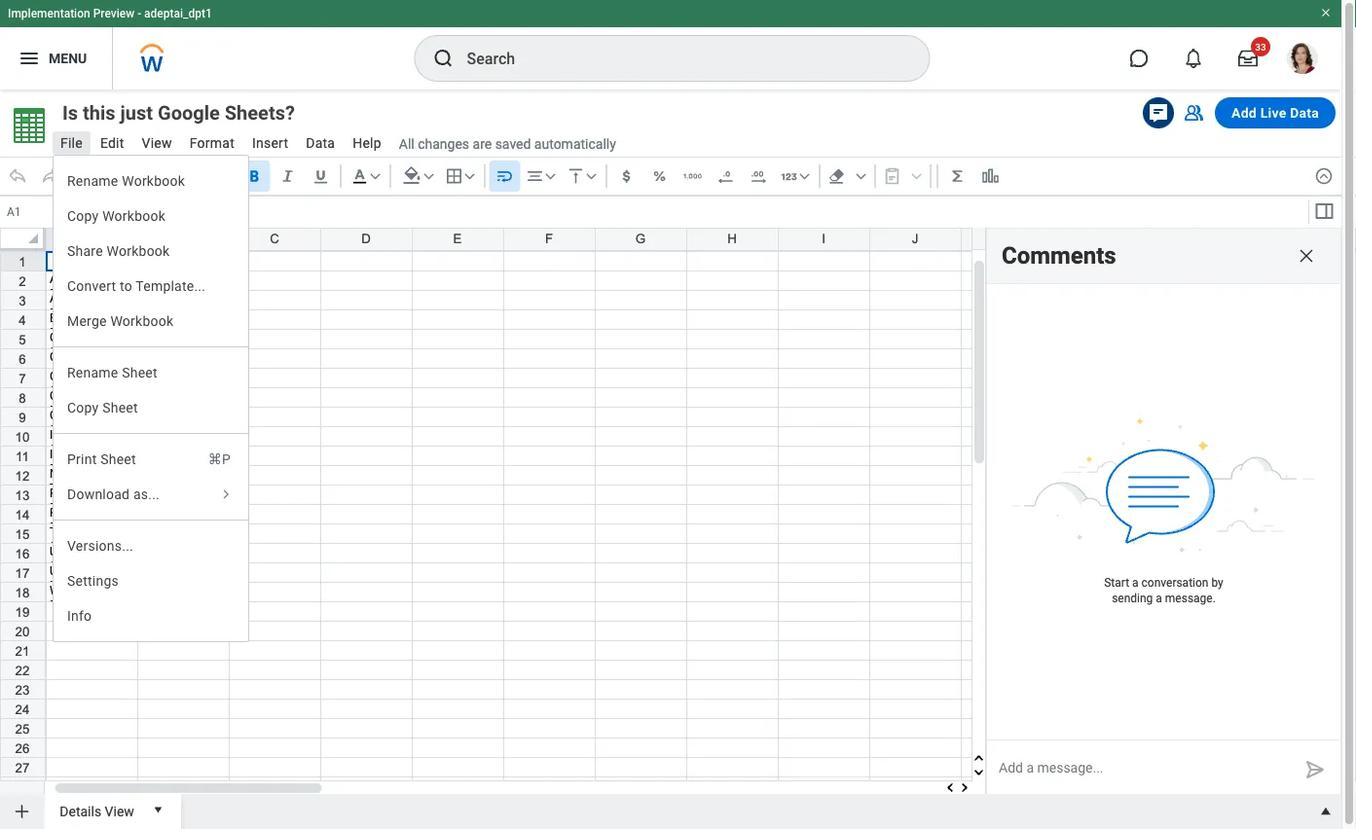 Task type: describe. For each thing, give the bounding box(es) containing it.
0 vertical spatial a
[[1133, 576, 1139, 590]]

menu button
[[0, 27, 112, 90]]

align top image
[[566, 167, 586, 186]]

add
[[1232, 105, 1257, 121]]

menu item containing ⌘p
[[54, 442, 248, 477]]

as...
[[133, 487, 160, 503]]

4 chevron down small image from the left
[[852, 167, 871, 186]]

caret up image
[[1317, 802, 1336, 822]]

x image
[[1297, 246, 1317, 266]]

remove zero image
[[716, 167, 736, 186]]

percentage image
[[650, 167, 670, 186]]

all
[[399, 136, 415, 152]]

2 chevron down small image from the left
[[419, 167, 439, 186]]

download as...
[[67, 487, 160, 503]]

-
[[137, 7, 141, 20]]

all changes are saved automatically button
[[391, 135, 616, 153]]

⌘p
[[208, 451, 231, 467]]

rename for rename workbook
[[67, 173, 118, 189]]

profile logan mcneil image
[[1287, 43, 1319, 78]]

chevron down small image for align center image in the top of the page
[[541, 167, 561, 186]]

sending
[[1112, 592, 1153, 605]]

implementation preview -   adeptai_dpt1
[[8, 7, 212, 20]]

comments
[[1002, 242, 1117, 270]]

send image
[[1304, 759, 1327, 782]]

media classroom image
[[1182, 101, 1206, 125]]

add zero image
[[750, 167, 769, 186]]

merge workbook
[[67, 314, 174, 330]]

help
[[353, 135, 382, 151]]

template...
[[136, 279, 206, 295]]

chevron up circle image
[[1315, 167, 1334, 186]]

33 button
[[1227, 37, 1271, 80]]

align center image
[[526, 167, 545, 186]]

is this just google sheets? button
[[53, 99, 330, 127]]

settings
[[67, 574, 119, 590]]

chevron right small image
[[217, 486, 235, 503]]

start
[[1105, 576, 1130, 590]]

copy sheet
[[67, 400, 138, 416]]

inbox large image
[[1239, 49, 1258, 68]]

print sheet
[[67, 452, 136, 468]]

numbers image
[[780, 167, 799, 186]]

print
[[67, 452, 97, 468]]

merge
[[67, 314, 107, 330]]

info
[[67, 609, 92, 625]]

view inside menus menu bar
[[142, 135, 172, 151]]

adeptai_dpt1
[[144, 7, 212, 20]]

to
[[120, 279, 132, 295]]

convert to template...
[[67, 279, 206, 295]]

sheets?
[[225, 101, 295, 124]]

text wrap image
[[495, 167, 515, 186]]

conversation
[[1142, 576, 1209, 590]]

33
[[1256, 41, 1267, 53]]

thousands comma image
[[683, 167, 703, 186]]

copy workbook
[[67, 208, 166, 224]]



Task type: locate. For each thing, give the bounding box(es) containing it.
workbook for rename workbook
[[122, 173, 185, 189]]

changes
[[418, 136, 469, 152]]

chevron down small image for align top image
[[582, 167, 602, 186]]

0 vertical spatial copy
[[67, 208, 99, 224]]

workbook for copy workbook
[[102, 208, 166, 224]]

1 horizontal spatial chevron down small image
[[419, 167, 439, 186]]

rename for rename sheet
[[67, 365, 118, 381]]

0 vertical spatial data
[[1291, 105, 1320, 121]]

menu item
[[54, 442, 248, 477]]

copy
[[67, 208, 99, 224], [67, 400, 99, 416]]

add live data
[[1232, 105, 1320, 121]]

data inside button
[[1291, 105, 1320, 121]]

share workbook
[[67, 243, 170, 260]]

google
[[158, 101, 220, 124]]

1 rename from the top
[[67, 173, 118, 189]]

formula editor image
[[1313, 200, 1337, 223]]

0 vertical spatial view
[[142, 135, 172, 151]]

0 horizontal spatial data
[[306, 135, 335, 151]]

details view button
[[52, 795, 142, 826]]

border all image
[[445, 167, 464, 186]]

1 vertical spatial a
[[1156, 592, 1163, 605]]

3 chevron down small image from the left
[[795, 167, 815, 186]]

add footer ws image
[[12, 802, 32, 822]]

justify image
[[18, 47, 41, 70]]

just
[[120, 101, 153, 124]]

rename
[[67, 173, 118, 189], [67, 365, 118, 381]]

this
[[83, 101, 116, 124]]

insert
[[252, 135, 289, 151]]

file
[[60, 135, 83, 151]]

details view
[[60, 804, 134, 820]]

0 horizontal spatial view
[[105, 804, 134, 820]]

a
[[1133, 576, 1139, 590], [1156, 592, 1163, 605]]

download as... menu item
[[54, 477, 248, 512]]

0 horizontal spatial a
[[1133, 576, 1139, 590]]

autosum image
[[948, 167, 968, 186]]

toolbar container region
[[0, 157, 1307, 196]]

chevron down small image down are
[[460, 167, 480, 186]]

copy down "rename sheet"
[[67, 400, 99, 416]]

a up "sending"
[[1133, 576, 1139, 590]]

sheet for print sheet
[[100, 452, 136, 468]]

share
[[67, 243, 103, 260]]

workbook down convert to template...
[[110, 314, 174, 330]]

rename up copy sheet
[[67, 365, 118, 381]]

rename workbook
[[67, 173, 185, 189]]

comments region
[[987, 229, 1341, 796]]

is this just google sheets?
[[62, 101, 295, 124]]

sheet inside menu item
[[100, 452, 136, 468]]

menu
[[49, 50, 87, 66]]

search image
[[432, 47, 455, 70]]

live
[[1261, 105, 1287, 121]]

copy up the share
[[67, 208, 99, 224]]

data inside menus menu bar
[[306, 135, 335, 151]]

eraser image
[[827, 167, 847, 186]]

details
[[60, 804, 101, 820]]

None text field
[[2, 199, 57, 226]]

data right live at the top right of page
[[1291, 105, 1320, 121]]

menus menu bar
[[51, 130, 391, 160]]

chevron down small image left border all icon
[[419, 167, 439, 186]]

start a conversation by sending a message.
[[1105, 576, 1224, 605]]

underline image
[[311, 167, 331, 186]]

activity stream image
[[1147, 101, 1171, 125]]

are
[[473, 136, 492, 152]]

2 rename from the top
[[67, 365, 118, 381]]

Add a message... text field
[[987, 741, 1298, 796]]

convert
[[67, 279, 116, 295]]

workbook for share workbook
[[107, 243, 170, 260]]

view inside details view button
[[105, 804, 134, 820]]

0 vertical spatial rename
[[67, 173, 118, 189]]

sheet up copy sheet
[[122, 365, 158, 381]]

1 vertical spatial rename
[[67, 365, 118, 381]]

chevron down small image
[[460, 167, 480, 186], [541, 167, 561, 186], [582, 167, 602, 186], [852, 167, 871, 186]]

3 chevron down small image from the left
[[582, 167, 602, 186]]

file menu
[[53, 155, 249, 643]]

2 copy from the top
[[67, 400, 99, 416]]

message.
[[1165, 592, 1216, 605]]

workbook up the copy workbook at the top of the page
[[122, 173, 185, 189]]

1 horizontal spatial data
[[1291, 105, 1320, 121]]

format
[[190, 135, 235, 151]]

notifications large image
[[1184, 49, 1204, 68]]

download
[[67, 487, 130, 503]]

chevron down small image
[[366, 167, 385, 186], [419, 167, 439, 186], [795, 167, 815, 186]]

1 copy from the top
[[67, 208, 99, 224]]

rename sheet
[[67, 365, 158, 381]]

1 horizontal spatial view
[[142, 135, 172, 151]]

automatically
[[534, 136, 616, 152]]

chart image
[[981, 167, 1001, 186]]

chevron down small image down help
[[366, 167, 385, 186]]

Search Workday  search field
[[467, 37, 890, 80]]

fx image
[[62, 201, 86, 224]]

all changes are saved automatically
[[399, 136, 616, 152]]

2 vertical spatial sheet
[[100, 452, 136, 468]]

Formula Bar text field
[[86, 199, 1307, 226]]

copy for copy sheet
[[67, 400, 99, 416]]

chevron down small image right eraser icon
[[852, 167, 871, 186]]

sheet for rename sheet
[[122, 365, 158, 381]]

view
[[142, 135, 172, 151], [105, 804, 134, 820]]

2 horizontal spatial chevron down small image
[[795, 167, 815, 186]]

add live data button
[[1215, 97, 1336, 129]]

1 chevron down small image from the left
[[460, 167, 480, 186]]

1 vertical spatial sheet
[[102, 400, 138, 416]]

caret down small image
[[148, 800, 167, 820]]

dollar sign image
[[617, 167, 637, 186]]

is
[[62, 101, 78, 124]]

close environment banner image
[[1321, 7, 1332, 19]]

sheet for copy sheet
[[102, 400, 138, 416]]

2 chevron down small image from the left
[[541, 167, 561, 186]]

bold image
[[245, 167, 265, 186]]

data up underline image
[[306, 135, 335, 151]]

workbook
[[122, 173, 185, 189], [102, 208, 166, 224], [107, 243, 170, 260], [110, 314, 174, 330]]

sheet down "rename sheet"
[[102, 400, 138, 416]]

implementation
[[8, 7, 90, 20]]

workbook for merge workbook
[[110, 314, 174, 330]]

sheet up download as...
[[100, 452, 136, 468]]

0 vertical spatial sheet
[[122, 365, 158, 381]]

versions...
[[67, 539, 133, 555]]

1 chevron down small image from the left
[[366, 167, 385, 186]]

1 vertical spatial data
[[306, 135, 335, 151]]

edit
[[100, 135, 124, 151]]

chevron down small image left align top image
[[541, 167, 561, 186]]

workbook down rename workbook at the left top of the page
[[102, 208, 166, 224]]

1 vertical spatial view
[[105, 804, 134, 820]]

data
[[1291, 105, 1320, 121], [306, 135, 335, 151]]

saved
[[495, 136, 531, 152]]

0 horizontal spatial chevron down small image
[[366, 167, 385, 186]]

workbook up convert to template...
[[107, 243, 170, 260]]

1 vertical spatial copy
[[67, 400, 99, 416]]

rename up the fx image
[[67, 173, 118, 189]]

sheet
[[122, 365, 158, 381], [102, 400, 138, 416], [100, 452, 136, 468]]

chevron down small image left dollar sign image
[[582, 167, 602, 186]]

copy for copy workbook
[[67, 208, 99, 224]]

grid
[[0, 228, 1357, 830]]

chevron down small image left eraser icon
[[795, 167, 815, 186]]

a down conversation
[[1156, 592, 1163, 605]]

application
[[987, 741, 1341, 796]]

menu banner
[[0, 0, 1342, 90]]

preview
[[93, 7, 135, 20]]

by
[[1212, 576, 1224, 590]]

chevron down small image for border all icon
[[460, 167, 480, 186]]

italics image
[[278, 167, 298, 186]]

view down just
[[142, 135, 172, 151]]

view left the caret down small icon at the bottom
[[105, 804, 134, 820]]

1 horizontal spatial a
[[1156, 592, 1163, 605]]



Task type: vqa. For each thing, say whether or not it's contained in the screenshot.
Analysis to the left
no



